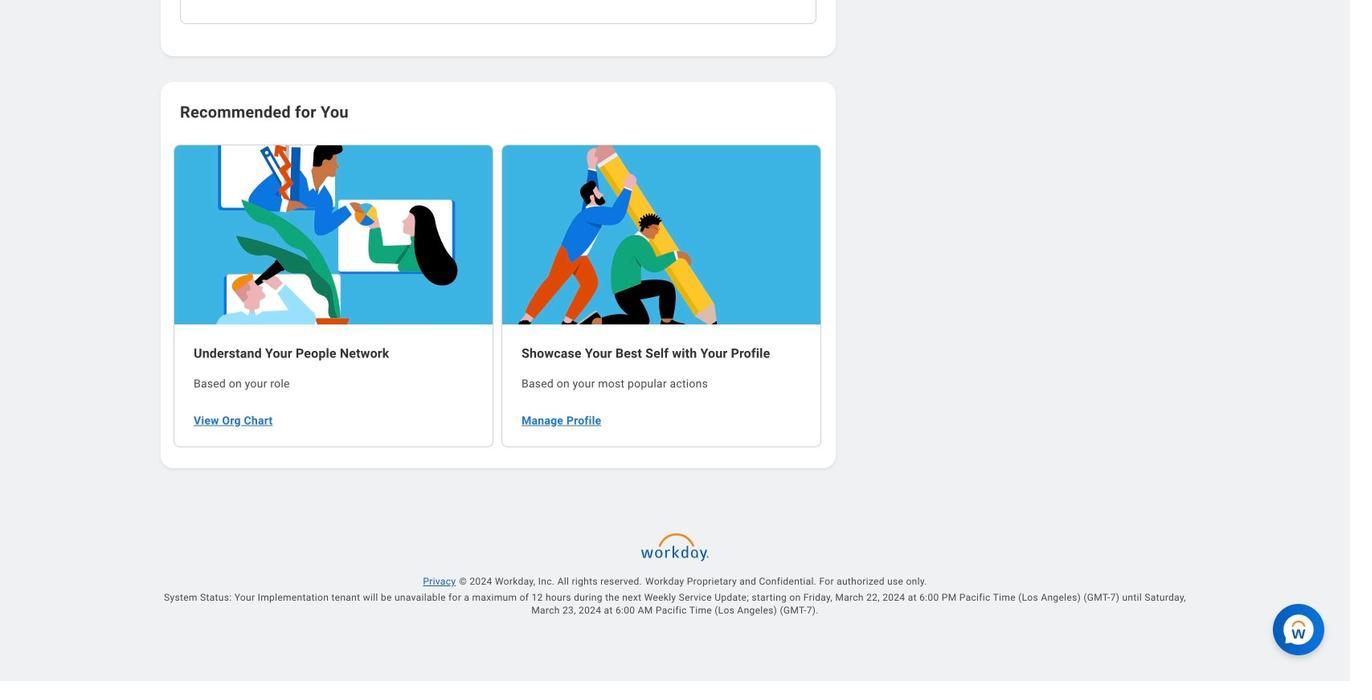 Task type: locate. For each thing, give the bounding box(es) containing it.
footer
[[135, 526, 1216, 682]]

list
[[174, 143, 823, 449]]



Task type: vqa. For each thing, say whether or not it's contained in the screenshot.
footer
yes



Task type: describe. For each thing, give the bounding box(es) containing it.
workday assistant region
[[1274, 598, 1332, 656]]



